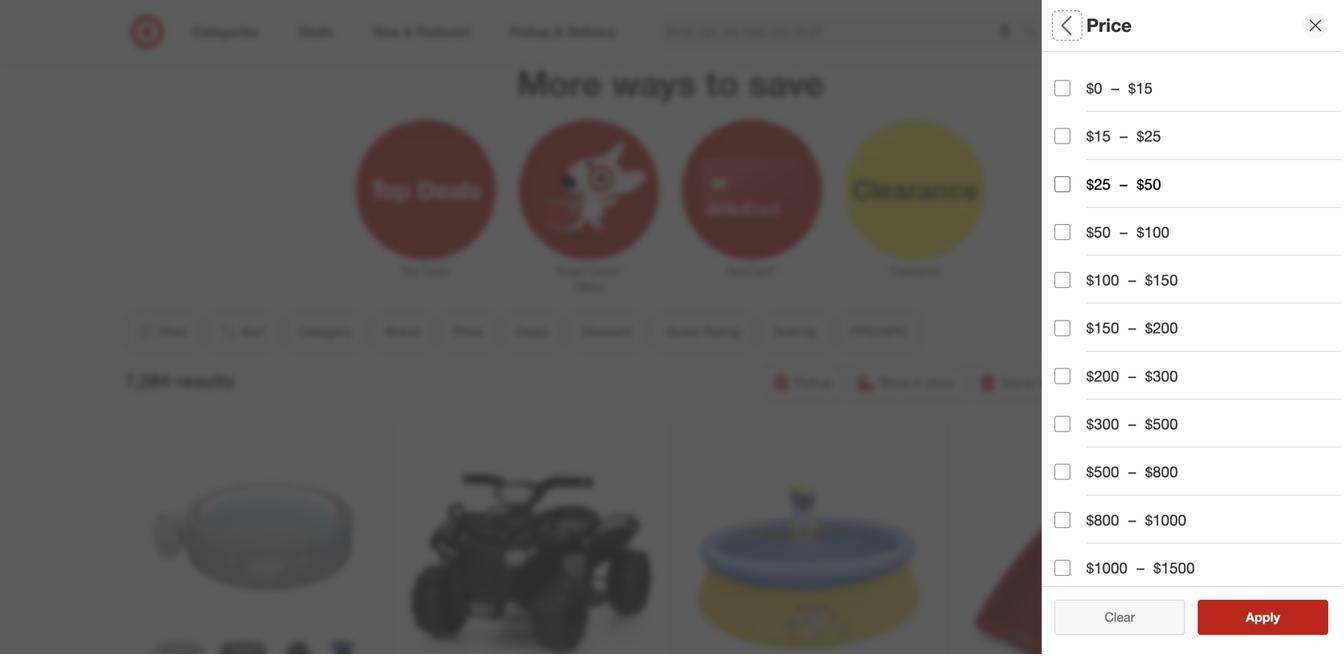 Task type: vqa. For each thing, say whether or not it's contained in the screenshot.
the top $50
yes



Task type: describe. For each thing, give the bounding box(es) containing it.
0 horizontal spatial $800
[[1087, 511, 1119, 530]]

clearance
[[890, 264, 941, 278]]

filters
[[1082, 14, 1131, 36]]

in
[[913, 375, 923, 391]]

all
[[1055, 14, 1077, 36]]

0 vertical spatial $500
[[1145, 415, 1178, 433]]

ways
[[612, 62, 696, 104]]

stock
[[1184, 513, 1221, 532]]

price button inside all filters dialog
[[1055, 164, 1341, 220]]

1 horizontal spatial fpo/apo button
[[1055, 443, 1341, 499]]

7,584 results
[[125, 370, 235, 392]]

3 add to cart from the left
[[1045, 1, 1097, 13]]

0 vertical spatial $800
[[1145, 463, 1178, 481]]

filter button
[[125, 314, 199, 350]]

results for see
[[1256, 616, 1297, 632]]

Include out of stock checkbox
[[1055, 515, 1071, 531]]

$50  –  $100 checkbox
[[1055, 224, 1071, 240]]

sports
[[1147, 583, 1184, 599]]

$15  –  $25
[[1087, 127, 1161, 145]]

search
[[1016, 26, 1055, 41]]

save
[[749, 62, 824, 104]]

0 horizontal spatial $150
[[1087, 319, 1119, 337]]

filter
[[159, 324, 187, 340]]

top deals link
[[344, 116, 507, 279]]

0 horizontal spatial category
[[299, 324, 352, 340]]

1 horizontal spatial $200
[[1145, 319, 1178, 337]]

1 horizontal spatial $1000
[[1145, 511, 1186, 530]]

all filters dialog
[[1042, 0, 1341, 655]]

more ways to save
[[517, 62, 824, 104]]

7584
[[1055, 583, 1083, 599]]

deals
[[1254, 583, 1284, 599]]

1 vertical spatial $50
[[1087, 223, 1111, 241]]

$0
[[1087, 79, 1102, 97]]

3 cart from the left
[[1078, 1, 1097, 13]]

1 vertical spatial brand
[[385, 324, 420, 340]]

$500  –  $800
[[1087, 463, 1178, 481]]

0 horizontal spatial $15
[[1087, 127, 1111, 145]]

3 add from the left
[[1045, 1, 1063, 13]]

include
[[1087, 513, 1136, 532]]

1 horizontal spatial $300
[[1145, 367, 1178, 385]]

shipping
[[1156, 375, 1206, 391]]

1 vertical spatial price button
[[440, 314, 496, 350]]

redcard™
[[727, 264, 777, 278]]

apply
[[1246, 610, 1280, 625]]

offers
[[574, 280, 604, 294]]

circle™
[[588, 264, 623, 278]]

1 add from the left
[[731, 1, 749, 13]]

$150  –  $200 checkbox
[[1055, 320, 1071, 336]]

1 add to cart button from the left
[[692, 0, 821, 20]]

1 vertical spatial discount
[[582, 324, 632, 340]]

0 horizontal spatial sold by button
[[760, 314, 831, 350]]

sold by button inside all filters dialog
[[1055, 387, 1341, 443]]

by inside all filters dialog
[[1091, 404, 1108, 422]]

all filters
[[1055, 14, 1131, 36]]

$800  –  $1000
[[1087, 511, 1186, 530]]

$150  –  $200
[[1087, 319, 1178, 337]]

0 vertical spatial $150
[[1145, 271, 1178, 289]]

guest inside all filters dialog
[[1055, 348, 1097, 366]]

$100  –  $150
[[1087, 271, 1178, 289]]

$300  –  $500
[[1087, 415, 1178, 433]]

0 horizontal spatial sold by
[[774, 324, 817, 340]]

1 vertical spatial deals button
[[502, 314, 562, 350]]

0 horizontal spatial fpo/apo
[[851, 324, 907, 340]]

0 horizontal spatial $1000
[[1087, 559, 1128, 578]]

0 vertical spatial sold
[[774, 324, 800, 340]]

1 horizontal spatial discount button
[[1055, 275, 1341, 331]]

more
[[517, 62, 602, 104]]

include out of stock
[[1087, 513, 1221, 532]]

$1500
[[1154, 559, 1195, 578]]

top
[[401, 264, 419, 278]]

discount inside all filters dialog
[[1055, 292, 1119, 310]]

1 horizontal spatial $100
[[1137, 223, 1170, 241]]

2 vertical spatial price
[[453, 324, 482, 340]]

same
[[1001, 375, 1034, 391]]

shipping button
[[1126, 365, 1217, 401]]

1 horizontal spatial $25
[[1137, 127, 1161, 145]]

clearance link
[[834, 116, 997, 279]]

carousel region
[[192, 0, 1150, 49]]

0 horizontal spatial rating
[[704, 324, 740, 340]]

2 vertical spatial deals
[[516, 324, 548, 340]]

store
[[926, 375, 955, 391]]

sold inside all filters dialog
[[1055, 404, 1087, 422]]

$300  –  $500 checkbox
[[1055, 416, 1071, 432]]

sold by inside all filters dialog
[[1055, 404, 1108, 422]]

day
[[1038, 375, 1060, 391]]

pickup
[[794, 375, 832, 391]]

1 vertical spatial brand button
[[372, 314, 433, 350]]

clear button
[[1055, 600, 1185, 635]]

1 add to cart from the left
[[731, 1, 782, 13]]

price dialog
[[1042, 0, 1341, 655]]

shop in store button
[[849, 365, 965, 401]]

search button
[[1016, 14, 1055, 53]]

1 horizontal spatial $50
[[1137, 175, 1161, 193]]

results for 7584
[[1087, 583, 1124, 599]]

sort button
[[205, 314, 279, 350]]

1 horizontal spatial $15
[[1128, 79, 1153, 97]]

1 vertical spatial $300
[[1087, 415, 1119, 433]]



Task type: locate. For each thing, give the bounding box(es) containing it.
0 vertical spatial results
[[176, 370, 235, 392]]

$150 up $150  –  $200
[[1145, 271, 1178, 289]]

sort
[[241, 324, 266, 340]]

0 vertical spatial sold by button
[[760, 314, 831, 350]]

1 horizontal spatial rating
[[1101, 348, 1149, 366]]

by up pickup on the right of the page
[[804, 324, 817, 340]]

category right sort at the left of page
[[299, 324, 352, 340]]

$100  –  $150 checkbox
[[1055, 272, 1071, 288]]

$0  –  $15
[[1087, 79, 1153, 97]]

$500  –  $800 checkbox
[[1055, 464, 1071, 480]]

price button
[[1055, 164, 1341, 220], [440, 314, 496, 350]]

0 vertical spatial price
[[1087, 14, 1132, 36]]

1 vertical spatial $150
[[1087, 319, 1119, 337]]

cart
[[763, 1, 782, 13], [921, 1, 939, 13], [1078, 1, 1097, 13]]

results
[[176, 370, 235, 392], [1087, 583, 1124, 599], [1256, 616, 1297, 632]]

$1000  –  $1500 checkbox
[[1055, 560, 1071, 576]]

$25 up the $25  –  $50
[[1137, 127, 1161, 145]]

0 horizontal spatial $50
[[1087, 223, 1111, 241]]

0 horizontal spatial $500
[[1087, 463, 1119, 481]]

results right 7,584
[[176, 370, 235, 392]]

add
[[731, 1, 749, 13], [888, 1, 906, 13], [1045, 1, 1063, 13]]

redcard™ link
[[671, 116, 834, 279]]

sold by down delivery
[[1055, 404, 1108, 422]]

0 horizontal spatial sold
[[774, 324, 800, 340]]

1 horizontal spatial $150
[[1145, 271, 1178, 289]]

outdoors
[[1199, 583, 1250, 599]]

$300 up "$300  –  $500"
[[1145, 367, 1178, 385]]

0 vertical spatial deals button
[[1055, 220, 1341, 275]]

1 vertical spatial results
[[1087, 583, 1124, 599]]

discount button
[[1055, 275, 1341, 331], [568, 314, 646, 350]]

deals inside all filters dialog
[[1055, 236, 1095, 254]]

0 vertical spatial $1000
[[1145, 511, 1186, 530]]

0 vertical spatial category button
[[1055, 52, 1341, 108]]

apply button
[[1198, 600, 1328, 635]]

1 horizontal spatial guest
[[1055, 348, 1097, 366]]

price
[[1087, 14, 1132, 36], [1055, 180, 1092, 198], [453, 324, 482, 340]]

see results button
[[1198, 607, 1328, 642]]

1 vertical spatial deals
[[422, 264, 451, 278]]

$800 right $800  –  $1000 'checkbox'
[[1087, 511, 1119, 530]]

1 horizontal spatial $500
[[1145, 415, 1178, 433]]

sold by button down $200  –  $300
[[1055, 387, 1341, 443]]

flexible flyer sled 48" image
[[964, 435, 1211, 655], [964, 435, 1211, 655]]

target
[[555, 264, 585, 278]]

2 add to cart from the left
[[888, 1, 939, 13]]

fpo/apo button
[[837, 314, 920, 350], [1055, 443, 1341, 499]]

1 horizontal spatial guest rating button
[[1055, 331, 1341, 387]]

shop
[[879, 375, 909, 391]]

by down delivery
[[1091, 404, 1108, 422]]

deals
[[1055, 236, 1095, 254], [422, 264, 451, 278], [516, 324, 548, 340]]

category button
[[1055, 52, 1341, 108], [286, 314, 366, 350]]

jleisure sun club 12010 5 foot x 16.5 inch 1 to 2 person capacity 3d kids outdoor above ground inflatable kiddie swimming pool, blue image
[[686, 435, 932, 655], [686, 435, 932, 655]]

clear all
[[1097, 616, 1143, 632]]

$500 right $500  –  $800 option
[[1087, 463, 1119, 481]]

price inside all filters dialog
[[1055, 180, 1092, 198]]

0 vertical spatial $100
[[1137, 223, 1170, 241]]

$150 right $150  –  $200 option at the right
[[1087, 319, 1119, 337]]

1 horizontal spatial deals
[[516, 324, 548, 340]]

sold down same day delivery
[[1055, 404, 1087, 422]]

What can we help you find? suggestions appear below search field
[[655, 14, 1027, 49]]

clear left 'all' at the bottom right
[[1097, 616, 1127, 632]]

guest rating
[[666, 324, 740, 340], [1055, 348, 1149, 366]]

1 horizontal spatial $800
[[1145, 463, 1178, 481]]

$300
[[1145, 367, 1178, 385], [1087, 415, 1119, 433]]

2 horizontal spatial results
[[1256, 616, 1297, 632]]

brand
[[1055, 124, 1098, 143], [385, 324, 420, 340]]

0 horizontal spatial results
[[176, 370, 235, 392]]

fpo/apo button up stock
[[1055, 443, 1341, 499]]

results left for
[[1087, 583, 1124, 599]]

clear inside button
[[1097, 616, 1127, 632]]

guest rating inside all filters dialog
[[1055, 348, 1149, 366]]

$1000  –  $1500
[[1087, 559, 1195, 578]]

1 horizontal spatial results
[[1087, 583, 1124, 599]]

for
[[1128, 583, 1143, 599]]

7,584
[[125, 370, 170, 392]]

0 vertical spatial guest
[[666, 324, 700, 340]]

1 vertical spatial sold by button
[[1055, 387, 1341, 443]]

category down the all filters
[[1055, 68, 1121, 87]]

brand button
[[1055, 108, 1341, 164], [372, 314, 433, 350]]

rating down redcard™
[[704, 324, 740, 340]]

0 vertical spatial guest rating
[[666, 324, 740, 340]]

target circle™ offers
[[555, 264, 623, 294]]

category inside all filters dialog
[[1055, 68, 1121, 87]]

fpo/apo up shop
[[851, 324, 907, 340]]

1 vertical spatial $500
[[1087, 463, 1119, 481]]

same day delivery button
[[972, 365, 1120, 401]]

0 horizontal spatial $300
[[1087, 415, 1119, 433]]

costway 6v kids atv quad electric ride on car toy toddler with led light mp3 image
[[408, 435, 654, 655], [408, 435, 654, 655]]

$800 up include out of stock
[[1145, 463, 1178, 481]]

$100 right $100  –  $150 checkbox
[[1087, 271, 1119, 289]]

0 horizontal spatial guest rating button
[[652, 314, 754, 350]]

1 horizontal spatial discount
[[1055, 292, 1119, 310]]

discount down $100  –  $150 checkbox
[[1055, 292, 1119, 310]]

$500
[[1145, 415, 1178, 433], [1087, 463, 1119, 481]]

$25
[[1137, 127, 1161, 145], [1087, 175, 1111, 193]]

fpo/apo inside all filters dialog
[[1055, 460, 1123, 478]]

$0  –  $15 checkbox
[[1055, 80, 1071, 96]]

$50 up $50  –  $100
[[1137, 175, 1161, 193]]

3 add to cart button from the left
[[1007, 0, 1135, 20]]

results for 7,584
[[176, 370, 235, 392]]

0 horizontal spatial fpo/apo button
[[837, 314, 920, 350]]

0 horizontal spatial brand button
[[372, 314, 433, 350]]

0 horizontal spatial add to cart button
[[692, 0, 821, 20]]

1 horizontal spatial add to cart button
[[849, 0, 978, 20]]

coleman sicily saluspa inflatable round outdoor hot tub spa with 180 soothing airjets, filter cartridge, and insulated cover image
[[131, 435, 376, 655], [131, 435, 376, 655]]

&
[[1187, 583, 1195, 599]]

$1000
[[1145, 511, 1186, 530], [1087, 559, 1128, 578]]

sold by up pickup button
[[774, 324, 817, 340]]

1 vertical spatial rating
[[1101, 348, 1149, 366]]

1 horizontal spatial by
[[1091, 404, 1108, 422]]

$50  –  $100
[[1087, 223, 1170, 241]]

0 horizontal spatial deals
[[422, 264, 451, 278]]

0 horizontal spatial category button
[[286, 314, 366, 350]]

clear for clear
[[1105, 610, 1135, 625]]

1 horizontal spatial category button
[[1055, 52, 1341, 108]]

0 vertical spatial brand
[[1055, 124, 1098, 143]]

add to cart
[[731, 1, 782, 13], [888, 1, 939, 13], [1045, 1, 1097, 13]]

0 horizontal spatial guest
[[666, 324, 700, 340]]

fpo/apo button up shop
[[837, 314, 920, 350]]

1 horizontal spatial guest rating
[[1055, 348, 1149, 366]]

0 horizontal spatial price button
[[440, 314, 496, 350]]

$100
[[1137, 223, 1170, 241], [1087, 271, 1119, 289]]

price inside dialog
[[1087, 14, 1132, 36]]

1 horizontal spatial brand button
[[1055, 108, 1341, 164]]

1 horizontal spatial cart
[[921, 1, 939, 13]]

$200 right $200  –  $300 checkbox
[[1087, 367, 1119, 385]]

1 horizontal spatial brand
[[1055, 124, 1098, 143]]

2 horizontal spatial cart
[[1078, 1, 1097, 13]]

0 horizontal spatial add
[[731, 1, 749, 13]]

clear for clear all
[[1097, 616, 1127, 632]]

clear inside button
[[1105, 610, 1135, 625]]

to
[[752, 1, 761, 13], [909, 1, 918, 13], [1066, 1, 1075, 13], [706, 62, 739, 104]]

1 vertical spatial $200
[[1087, 367, 1119, 385]]

fpo/apo down the $300  –  $500 option
[[1055, 460, 1123, 478]]

sold up pickup button
[[774, 324, 800, 340]]

add to cart button
[[692, 0, 821, 20], [849, 0, 978, 20], [1007, 0, 1135, 20]]

clear
[[1105, 610, 1135, 625], [1097, 616, 1127, 632]]

0 vertical spatial price button
[[1055, 164, 1341, 220]]

clear all button
[[1055, 607, 1185, 642]]

1 cart from the left
[[763, 1, 782, 13]]

1 vertical spatial $15
[[1087, 127, 1111, 145]]

2 add from the left
[[888, 1, 906, 13]]

of
[[1166, 513, 1180, 532]]

see results
[[1229, 616, 1297, 632]]

1 vertical spatial price
[[1055, 180, 1092, 198]]

clear down for
[[1105, 610, 1135, 625]]

2 add to cart button from the left
[[849, 0, 978, 20]]

discount
[[1055, 292, 1119, 310], [582, 324, 632, 340]]

2 cart from the left
[[921, 1, 939, 13]]

shop in store
[[879, 375, 955, 391]]

0 horizontal spatial guest rating
[[666, 324, 740, 340]]

$15 right $0
[[1128, 79, 1153, 97]]

all
[[1130, 616, 1143, 632]]

rating up $200  –  $300
[[1101, 348, 1149, 366]]

results down deals in the right bottom of the page
[[1256, 616, 1297, 632]]

1 horizontal spatial sold
[[1055, 404, 1087, 422]]

0 vertical spatial fpo/apo
[[851, 324, 907, 340]]

$500 down shipping button
[[1145, 415, 1178, 433]]

see
[[1229, 616, 1252, 632]]

$200  –  $300
[[1087, 367, 1178, 385]]

discount down offers
[[582, 324, 632, 340]]

1 vertical spatial category button
[[286, 314, 366, 350]]

results inside button
[[1256, 616, 1297, 632]]

0 vertical spatial fpo/apo button
[[837, 314, 920, 350]]

$800  –  $1000 checkbox
[[1055, 512, 1071, 528]]

$15 right $15  –  $25 checkbox
[[1087, 127, 1111, 145]]

sold
[[774, 324, 800, 340], [1055, 404, 1087, 422]]

1 vertical spatial guest rating
[[1055, 348, 1149, 366]]

$800
[[1145, 463, 1178, 481], [1087, 511, 1119, 530]]

1 vertical spatial category
[[299, 324, 352, 340]]

delivery
[[1063, 375, 1109, 391]]

0 vertical spatial rating
[[704, 324, 740, 340]]

sold by button up pickup button
[[760, 314, 831, 350]]

0 vertical spatial discount
[[1055, 292, 1119, 310]]

1 horizontal spatial add
[[888, 1, 906, 13]]

$50 right $50  –  $100 checkbox
[[1087, 223, 1111, 241]]

brand down $0  –  $15 checkbox
[[1055, 124, 1098, 143]]

0 horizontal spatial by
[[804, 324, 817, 340]]

$25  –  $50
[[1087, 175, 1161, 193]]

$300 right the $300  –  $500 option
[[1087, 415, 1119, 433]]

$25  –  $50 checkbox
[[1055, 176, 1071, 192]]

$25 right $25  –  $50 option
[[1087, 175, 1111, 193]]

guest
[[666, 324, 700, 340], [1055, 348, 1097, 366]]

deals button inside all filters dialog
[[1055, 220, 1341, 275]]

sold by button
[[760, 314, 831, 350], [1055, 387, 1341, 443]]

1 horizontal spatial sold by button
[[1055, 387, 1341, 443]]

$200 up shipping button
[[1145, 319, 1178, 337]]

0 vertical spatial $300
[[1145, 367, 1178, 385]]

same day delivery
[[1001, 375, 1109, 391]]

by
[[804, 324, 817, 340], [1091, 404, 1108, 422]]

0 horizontal spatial discount button
[[568, 314, 646, 350]]

$15
[[1128, 79, 1153, 97], [1087, 127, 1111, 145]]

0 vertical spatial $50
[[1137, 175, 1161, 193]]

$150
[[1145, 271, 1178, 289], [1087, 319, 1119, 337]]

2 horizontal spatial deals
[[1055, 236, 1095, 254]]

0 vertical spatial sold by
[[774, 324, 817, 340]]

$100 up $100  –  $150
[[1137, 223, 1170, 241]]

0 vertical spatial deals
[[1055, 236, 1095, 254]]

fpo/apo
[[851, 324, 907, 340], [1055, 460, 1123, 478]]

sold by
[[774, 324, 817, 340], [1055, 404, 1108, 422]]

0 vertical spatial by
[[804, 324, 817, 340]]

$50
[[1137, 175, 1161, 193], [1087, 223, 1111, 241]]

guest rating up delivery
[[1055, 348, 1149, 366]]

$200  –  $300 checkbox
[[1055, 368, 1071, 384]]

rating inside all filters dialog
[[1101, 348, 1149, 366]]

1 vertical spatial $100
[[1087, 271, 1119, 289]]

2 horizontal spatial add to cart
[[1045, 1, 1097, 13]]

brand inside all filters dialog
[[1055, 124, 1098, 143]]

top deals
[[401, 264, 451, 278]]

1 vertical spatial by
[[1091, 404, 1108, 422]]

brand down top
[[385, 324, 420, 340]]

2 horizontal spatial add
[[1045, 1, 1063, 13]]

guest rating down redcard™
[[666, 324, 740, 340]]

$15  –  $25 checkbox
[[1055, 128, 1071, 144]]

out
[[1140, 513, 1162, 532]]

1 horizontal spatial sold by
[[1055, 404, 1108, 422]]

0 horizontal spatial $25
[[1087, 175, 1111, 193]]

1 vertical spatial sold by
[[1055, 404, 1108, 422]]

deals button
[[1055, 220, 1341, 275], [502, 314, 562, 350]]

rating
[[704, 324, 740, 340], [1101, 348, 1149, 366]]

pickup button
[[764, 365, 843, 401]]

7584 results for sports & outdoors deals
[[1055, 583, 1284, 599]]



